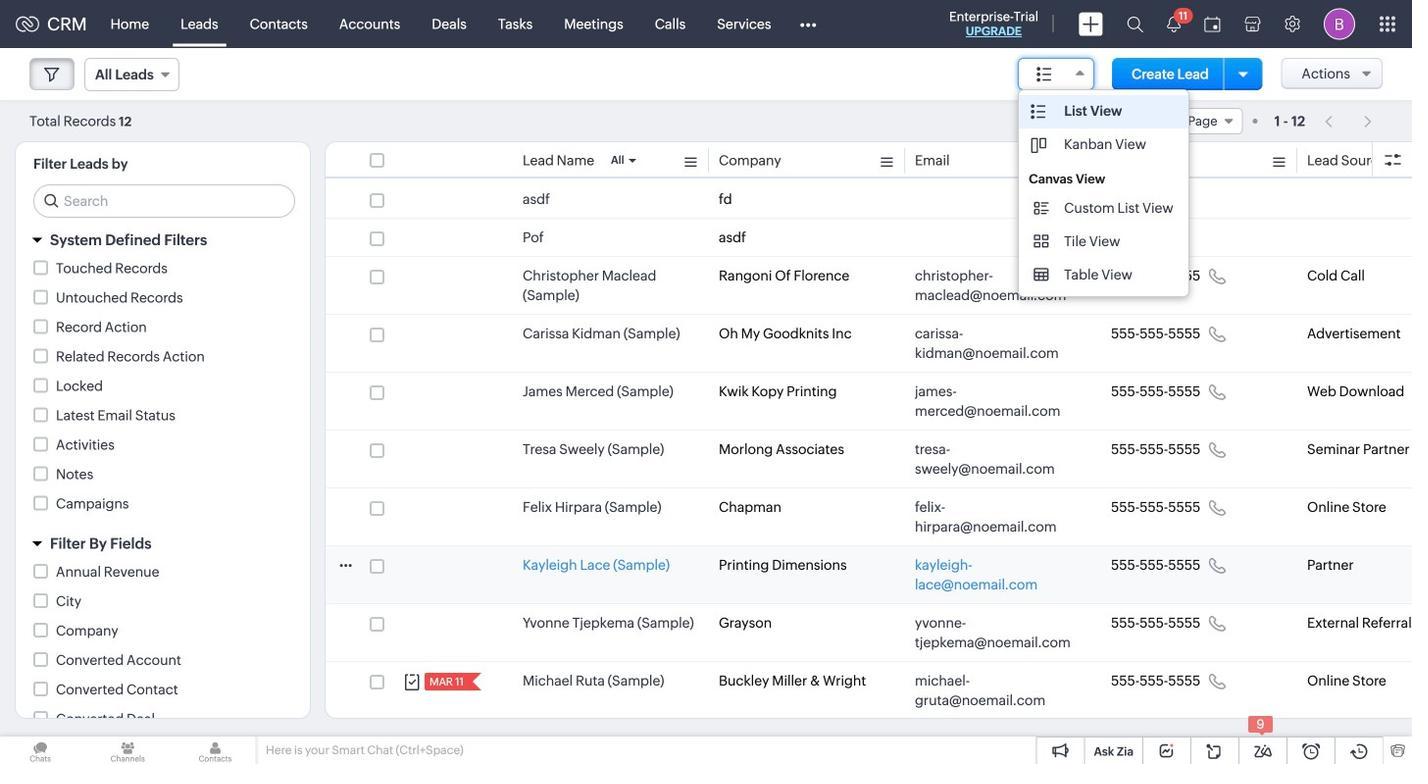 Task type: locate. For each thing, give the bounding box(es) containing it.
chats image
[[0, 737, 81, 764]]

list box
[[1019, 90, 1188, 296]]

None field
[[84, 58, 179, 91], [1018, 58, 1095, 90], [1085, 108, 1243, 134], [84, 58, 179, 91], [1018, 58, 1095, 90], [1085, 108, 1243, 134]]

2 size image from the top
[[1034, 266, 1050, 283]]

size image
[[1034, 232, 1050, 250], [1034, 266, 1050, 283]]

search image
[[1127, 16, 1144, 32]]

profile image
[[1324, 8, 1355, 40]]

create menu image
[[1079, 12, 1103, 36]]

size image
[[1037, 66, 1053, 83], [1031, 103, 1047, 121], [1031, 136, 1047, 154], [1034, 199, 1050, 217]]

0 vertical spatial size image
[[1034, 232, 1050, 250]]

1 vertical spatial size image
[[1034, 266, 1050, 283]]

channels image
[[87, 737, 168, 764]]

create menu element
[[1067, 0, 1115, 48]]

row group
[[326, 180, 1412, 764]]

navigation
[[1315, 107, 1383, 135]]

calendar image
[[1204, 16, 1221, 32]]



Task type: describe. For each thing, give the bounding box(es) containing it.
1 size image from the top
[[1034, 232, 1050, 250]]

Search text field
[[34, 185, 294, 217]]

profile element
[[1312, 0, 1367, 48]]

contacts image
[[175, 737, 256, 764]]

logo image
[[16, 16, 39, 32]]

search element
[[1115, 0, 1155, 48]]

Other Modules field
[[787, 8, 829, 40]]

signals element
[[1155, 0, 1193, 48]]



Task type: vqa. For each thing, say whether or not it's contained in the screenshot.
Salesperson
no



